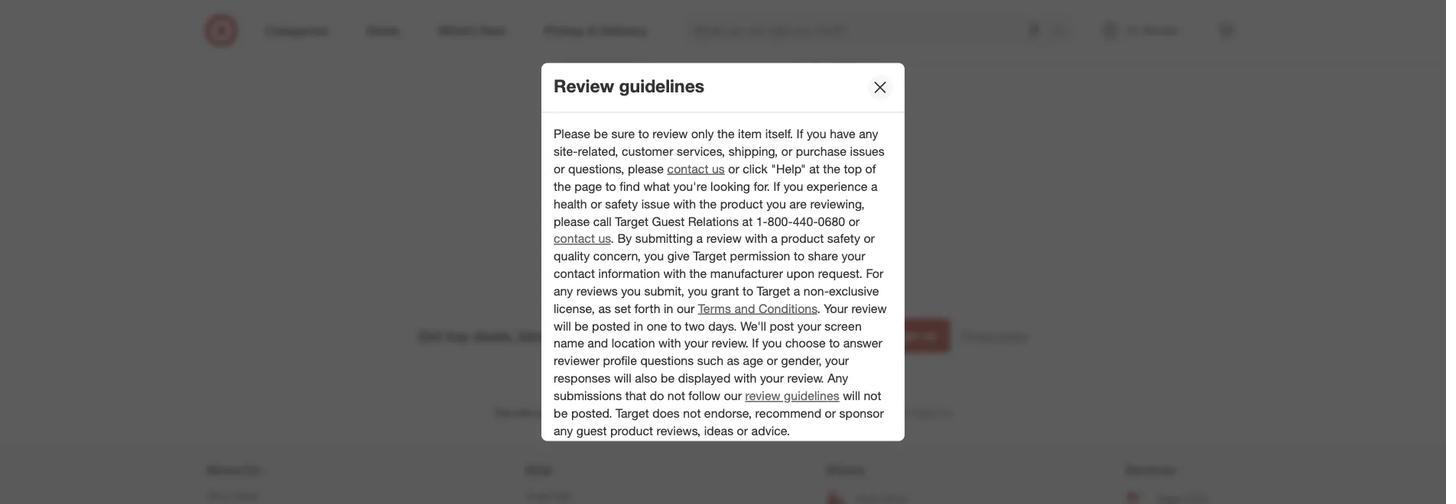 Task type: vqa. For each thing, say whether or not it's contained in the screenshot.
the answer
yes



Task type: locate. For each thing, give the bounding box(es) containing it.
search
[[1046, 25, 1082, 39]]

will down profile
[[614, 371, 632, 386]]

0 vertical spatial our
[[677, 301, 695, 316]]

as left age
[[727, 353, 740, 368]]

2 horizontal spatial if
[[797, 126, 803, 141]]

2 horizontal spatial will
[[843, 388, 860, 403]]

the inside '. by submitting a review with a product safety or quality concern, you give target permission to share your contact information with the manufacturer upon request. for any reviews you submit, you grant to target a non-exclusive license, as set forth in our'
[[690, 266, 707, 281]]

1 vertical spatial safety
[[827, 231, 860, 246]]

displayed
[[678, 371, 731, 386]]

1 horizontal spatial in
[[664, 301, 673, 316]]

to up customer
[[638, 126, 649, 141]]

review
[[653, 126, 688, 141], [719, 218, 754, 232], [706, 231, 742, 246], [731, 255, 769, 270], [852, 301, 887, 316], [745, 388, 781, 403]]

up
[[922, 329, 937, 344]]

target help link
[[526, 484, 623, 505]]

questions
[[640, 353, 694, 368]]

please
[[628, 161, 664, 176], [554, 214, 590, 229]]

contact up quality
[[554, 231, 595, 246]]

forth
[[635, 301, 660, 316]]

. left your at bottom right
[[817, 301, 821, 316]]

target.com
[[909, 407, 954, 419]]

0 horizontal spatial contact us link
[[554, 231, 611, 246]]

purchase
[[796, 144, 847, 159]]

0 vertical spatial .
[[611, 231, 614, 246]]

yes
[[582, 145, 602, 160]]

0 horizontal spatial top
[[446, 327, 469, 345]]

1 vertical spatial in
[[634, 318, 643, 333]]

top
[[844, 161, 862, 176], [446, 327, 469, 345]]

in
[[664, 301, 673, 316], [634, 318, 643, 333]]

about for about us
[[206, 463, 241, 478]]

contact us link up quality
[[554, 231, 611, 246]]

target
[[615, 214, 649, 229], [693, 249, 727, 263], [757, 283, 790, 298], [616, 406, 649, 421], [233, 491, 259, 502], [526, 491, 551, 502]]

1 vertical spatial help
[[553, 491, 572, 502]]

grant
[[711, 283, 739, 298]]

0 horizontal spatial product
[[610, 423, 653, 438]]

your up the any
[[825, 353, 849, 368]]

you down submitting
[[644, 249, 664, 263]]

call
[[593, 214, 612, 229]]

not inside . your review will be posted in one to two days. we'll post your screen name and location with your review. if you choose to answer reviewer profile questions such as age or gender, your responses will also be displayed with your review. any submissions that do not follow our
[[668, 388, 685, 403]]

review inside 'button'
[[731, 255, 769, 270]]

review. down gender,
[[787, 371, 824, 386]]

about up about target
[[206, 463, 241, 478]]

by submitting, i agree to the review guidelines
[[561, 218, 813, 232]]

1 vertical spatial at
[[742, 214, 753, 229]]

not
[[668, 388, 685, 403], [864, 388, 882, 403], [683, 406, 701, 421]]

at down the purchase
[[809, 161, 820, 176]]

select
[[561, 121, 596, 136]]

.
[[611, 231, 614, 246], [817, 301, 821, 316]]

1 vertical spatial contact us link
[[554, 231, 611, 246]]

0 horizontal spatial review.
[[712, 336, 749, 351]]

0 horizontal spatial will
[[554, 318, 571, 333]]

do
[[650, 388, 664, 403]]

location inside * see offer details. restrictions apply. pricing, promotions and availability may vary by location and at target.com
[[846, 407, 878, 419]]

guidelines down are at the top of the page
[[757, 218, 813, 232]]

0 horizontal spatial by
[[561, 218, 576, 232]]

1 vertical spatial if
[[773, 179, 780, 194]]

1 about from the top
[[206, 463, 241, 478]]

your inside '. by submitting a review with a product safety or quality concern, you give target permission to share your contact information with the manufacturer upon request. for any reviews you submit, you grant to target a non-exclusive license, as set forth in our'
[[842, 249, 865, 263]]

any up license,
[[554, 283, 573, 298]]

may
[[794, 407, 811, 419]]

please inside please be sure to review only the item itself. if you have any site-related, customer services, shipping, or purchase issues or questions, please
[[628, 161, 664, 176]]

safety inside or click "help" at the top of the page to find what you're looking for. if you experience a health or safety issue with the product you are reviewing, please call target guest relations at
[[605, 196, 638, 211]]

services,
[[677, 144, 725, 159]]

you up 800-
[[766, 196, 786, 211]]

1 vertical spatial contact
[[554, 231, 595, 246]]

1 vertical spatial any
[[554, 283, 573, 298]]

a down 800-
[[771, 231, 778, 246]]

0 vertical spatial safety
[[605, 196, 638, 211]]

agree
[[649, 218, 680, 232]]

a inside or click "help" at the top of the page to find what you're looking for. if you experience a health or safety issue with the product you are reviewing, please call target guest relations at
[[871, 179, 878, 194]]

stores
[[827, 463, 864, 478]]

cancel link
[[561, 246, 621, 280]]

as inside '. by submitting a review with a product safety or quality concern, you give target permission to share your contact information with the manufacturer upon request. for any reviews you submit, you grant to target a non-exclusive license, as set forth in our'
[[598, 301, 611, 316]]

in left one
[[634, 318, 643, 333]]

review guidelines
[[745, 388, 840, 403]]

be
[[594, 126, 608, 141], [575, 318, 589, 333], [661, 371, 675, 386], [554, 406, 568, 421]]

0 horizontal spatial please
[[554, 214, 590, 229]]

promotions
[[682, 407, 728, 419]]

recommend inside the will not be posted. target does not endorse, recommend or sponsor any guest product reviews, ideas or advice.
[[755, 406, 822, 421]]

privacy policy link
[[962, 329, 1029, 344]]

0 horizontal spatial .
[[611, 231, 614, 246]]

location right by
[[846, 407, 878, 419]]

1 horizontal spatial at
[[809, 161, 820, 176]]

1 horizontal spatial review.
[[787, 371, 824, 386]]

by
[[561, 218, 576, 232], [618, 231, 632, 246]]

0 vertical spatial in
[[664, 301, 673, 316]]

a down upon
[[794, 283, 800, 298]]

recommend up apply
[[637, 93, 720, 111]]

you up terms
[[688, 283, 708, 298]]

1 horizontal spatial us
[[712, 161, 725, 176]]

will up sponsor
[[843, 388, 860, 403]]

about down about us
[[206, 491, 231, 502]]

guidelines for review
[[619, 75, 705, 97]]

by inside '. by submitting a review with a product safety or quality concern, you give target permission to share your contact information with the manufacturer upon request. for any reviews you submit, you grant to target a non-exclusive license, as set forth in our'
[[618, 231, 632, 246]]

0 horizontal spatial safety
[[605, 196, 638, 211]]

our
[[677, 301, 695, 316], [724, 388, 742, 403]]

0 horizontal spatial us
[[598, 231, 611, 246]]

item?
[[753, 93, 791, 111]]

to inside or click "help" at the top of the page to find what you're looking for. if you experience a health or safety issue with the product you are reviewing, please call target guest relations at
[[605, 179, 616, 194]]

as left set
[[598, 301, 611, 316]]

you up the purchase
[[807, 126, 827, 141]]

this
[[724, 93, 749, 111]]

in down "submit,"
[[664, 301, 673, 316]]

or
[[781, 144, 793, 159], [554, 161, 565, 176], [728, 161, 739, 176], [591, 196, 602, 211], [849, 214, 860, 229], [864, 231, 875, 246], [767, 353, 778, 368], [825, 406, 836, 421], [737, 423, 748, 438]]

at left target.com
[[899, 407, 907, 419]]

a down of
[[871, 179, 878, 194]]

be left posted.
[[554, 406, 568, 421]]

as inside . your review will be posted in one to two days. we'll post your screen name and location with your review. if you choose to answer reviewer profile questions such as age or gender, your responses will also be displayed with your review. any submissions that do not follow our
[[727, 353, 740, 368]]

our up two
[[677, 301, 695, 316]]

0 horizontal spatial as
[[598, 301, 611, 316]]

. inside '. by submitting a review with a product safety or quality concern, you give target permission to share your contact information with the manufacturer upon request. for any reviews you submit, you grant to target a non-exclusive license, as set forth in our'
[[611, 231, 614, 246]]

1 vertical spatial our
[[724, 388, 742, 403]]

1 horizontal spatial recommend
[[755, 406, 822, 421]]

will up the name
[[554, 318, 571, 333]]

1 horizontal spatial our
[[724, 388, 742, 403]]

our up "endorse,"
[[724, 388, 742, 403]]

0 horizontal spatial recommend
[[637, 93, 720, 111]]

at inside * see offer details. restrictions apply. pricing, promotions and availability may vary by location and at target.com
[[899, 407, 907, 419]]

contact up you're
[[667, 161, 709, 176]]

issues
[[850, 144, 885, 159]]

to right the agree
[[684, 218, 695, 232]]

ideas
[[704, 423, 734, 438]]

if
[[797, 126, 803, 141], [773, 179, 780, 194], [752, 336, 759, 351]]

product down looking
[[720, 196, 763, 211]]

any down details.
[[554, 423, 573, 438]]

0 horizontal spatial location
[[612, 336, 655, 351]]

our inside '. by submitting a review with a product safety or quality concern, you give target permission to share your contact information with the manufacturer upon request. for any reviews you submit, you grant to target a non-exclusive license, as set forth in our'
[[677, 301, 695, 316]]

contact down quality
[[554, 266, 595, 281]]

with up questions
[[659, 336, 681, 351]]

select option to apply
[[561, 121, 687, 136]]

"help"
[[771, 161, 806, 176]]

. inside . your review will be posted in one to two days. we'll post your screen name and location with your review. if you choose to answer reviewer profile questions such as age or gender, your responses will also be displayed with your review. any submissions that do not follow our
[[817, 301, 821, 316]]

please down health
[[554, 214, 590, 229]]

or right the 0680
[[849, 214, 860, 229]]

if right itself.
[[797, 126, 803, 141]]

itself.
[[765, 126, 793, 141]]

manufacturer
[[710, 266, 783, 281]]

safety down the 0680
[[827, 231, 860, 246]]

by
[[833, 407, 843, 419]]

1 vertical spatial about
[[206, 491, 231, 502]]

2 vertical spatial guidelines
[[784, 388, 840, 403]]

0 horizontal spatial at
[[742, 214, 753, 229]]

and
[[735, 301, 755, 316], [612, 327, 638, 345], [588, 336, 608, 351], [731, 407, 746, 419], [881, 407, 896, 419]]

2 horizontal spatial product
[[781, 231, 824, 246]]

guidelines up apply
[[619, 75, 705, 97]]

shipping,
[[729, 144, 778, 159]]

be inside please be sure to review only the item itself. if you have any site-related, customer services, shipping, or purchase issues or questions, please
[[594, 126, 608, 141]]

1 vertical spatial recommend
[[755, 406, 822, 421]]

0 vertical spatial about
[[206, 463, 241, 478]]

sponsor
[[839, 406, 884, 421]]

0 vertical spatial if
[[797, 126, 803, 141]]

not right do
[[668, 388, 685, 403]]

1 horizontal spatial by
[[618, 231, 632, 246]]

or right age
[[767, 353, 778, 368]]

for.
[[754, 179, 770, 194]]

your
[[824, 301, 848, 316]]

product down apply.
[[610, 423, 653, 438]]

safety down find
[[605, 196, 638, 211]]

cancel
[[571, 255, 611, 270]]

at left 1-
[[742, 214, 753, 229]]

2 vertical spatial will
[[843, 388, 860, 403]]

be down license,
[[575, 318, 589, 333]]

1 vertical spatial location
[[846, 407, 878, 419]]

terms and conditions
[[698, 301, 817, 316]]

with down you're
[[673, 196, 696, 211]]

1 horizontal spatial .
[[817, 301, 821, 316]]

review. down the days.
[[712, 336, 749, 351]]

us down call
[[598, 231, 611, 246]]

1 vertical spatial guidelines
[[757, 218, 813, 232]]

offer
[[515, 407, 535, 419]]

you down information
[[621, 283, 641, 298]]

us up looking
[[712, 161, 725, 176]]

2 vertical spatial if
[[752, 336, 759, 351]]

you up are at the top of the page
[[784, 179, 803, 194]]

to
[[638, 126, 649, 141], [605, 179, 616, 194], [684, 218, 695, 232], [794, 249, 805, 263], [743, 283, 753, 298], [671, 318, 682, 333], [829, 336, 840, 351]]

contact inside 1-800-440-0680 or contact us
[[554, 231, 595, 246]]

1 vertical spatial review.
[[787, 371, 824, 386]]

target inside the will not be posted. target does not endorse, recommend or sponsor any guest product reviews, ideas or advice.
[[616, 406, 649, 421]]

please down customer
[[628, 161, 664, 176]]

top right get
[[446, 327, 469, 345]]

or up for
[[864, 231, 875, 246]]

0 horizontal spatial if
[[752, 336, 759, 351]]

0 vertical spatial as
[[598, 301, 611, 316]]

2 vertical spatial at
[[899, 407, 907, 419]]

1 horizontal spatial as
[[727, 353, 740, 368]]

1 vertical spatial will
[[614, 371, 632, 386]]

1 vertical spatial us
[[598, 231, 611, 246]]

. up concern,
[[611, 231, 614, 246]]

1 vertical spatial as
[[727, 353, 740, 368]]

1 vertical spatial please
[[554, 214, 590, 229]]

get
[[418, 327, 442, 345]]

top left of
[[844, 161, 862, 176]]

review inside . your review will be posted in one to two days. we'll post your screen name and location with your review. if you choose to answer reviewer profile questions such as age or gender, your responses will also be displayed with your review. any submissions that do not follow our
[[852, 301, 887, 316]]

posted
[[592, 318, 630, 333]]

screen
[[825, 318, 862, 333]]

or up "help"
[[781, 144, 793, 159]]

0 vertical spatial top
[[844, 161, 862, 176]]

2 horizontal spatial at
[[899, 407, 907, 419]]

1 horizontal spatial location
[[846, 407, 878, 419]]

if down we'll
[[752, 336, 759, 351]]

to left two
[[671, 318, 682, 333]]

privacy
[[962, 329, 997, 343]]

1 horizontal spatial help
[[553, 491, 572, 502]]

any up issues on the top right
[[859, 126, 878, 141]]

if inside please be sure to review only the item itself. if you have any site-related, customer services, shipping, or purchase issues or questions, please
[[797, 126, 803, 141]]

latest
[[518, 327, 556, 345]]

by down health
[[561, 218, 576, 232]]

reviews,
[[657, 423, 701, 438]]

0 horizontal spatial help
[[526, 463, 552, 478]]

any
[[859, 126, 878, 141], [554, 283, 573, 298], [554, 423, 573, 438]]

guidelines up may
[[784, 388, 840, 403]]

None text field
[[694, 320, 861, 353]]

0 vertical spatial at
[[809, 161, 820, 176]]

1 vertical spatial .
[[817, 301, 821, 316]]

(optional)
[[795, 93, 855, 111]]

1 vertical spatial top
[[446, 327, 469, 345]]

you inside . your review will be posted in one to two days. we'll post your screen name and location with your review. if you choose to answer reviewer profile questions such as age or gender, your responses will also be displayed with your review. any submissions that do not follow our
[[762, 336, 782, 351]]

submissions
[[554, 388, 622, 403]]

0 vertical spatial guidelines
[[619, 75, 705, 97]]

by up concern,
[[618, 231, 632, 246]]

0 vertical spatial us
[[712, 161, 725, 176]]

age
[[743, 353, 763, 368]]

and down posted
[[588, 336, 608, 351]]

or inside 1-800-440-0680 or contact us
[[849, 214, 860, 229]]

2 vertical spatial contact
[[554, 266, 595, 281]]

quality
[[554, 249, 590, 263]]

choose
[[785, 336, 826, 351]]

review inside please be sure to review only the item itself. if you have any site-related, customer services, shipping, or purchase issues or questions, please
[[653, 126, 688, 141]]

at
[[809, 161, 820, 176], [742, 214, 753, 229], [899, 407, 907, 419]]

product inside '. by submitting a review with a product safety or quality concern, you give target permission to share your contact information with the manufacturer upon request. for any reviews you submit, you grant to target a non-exclusive license, as set forth in our'
[[781, 231, 824, 246]]

location up profile
[[612, 336, 655, 351]]

0 vertical spatial please
[[628, 161, 664, 176]]

. your review will be posted in one to two days. we'll post your screen name and location with your review. if you choose to answer reviewer profile questions such as age or gender, your responses will also be displayed with your review. any submissions that do not follow our
[[554, 301, 887, 403]]

0 vertical spatial any
[[859, 126, 878, 141]]

any inside please be sure to review only the item itself. if you have any site-related, customer services, shipping, or purchase issues or questions, please
[[859, 126, 878, 141]]

responses
[[554, 371, 611, 386]]

if right for.
[[773, 179, 780, 194]]

0 vertical spatial location
[[612, 336, 655, 351]]

product down 440- in the right of the page
[[781, 231, 824, 246]]

page
[[575, 179, 602, 194]]

recommend down review guidelines
[[755, 406, 822, 421]]

1 horizontal spatial will
[[614, 371, 632, 386]]

a down relations
[[696, 231, 703, 246]]

0 horizontal spatial in
[[634, 318, 643, 333]]

target inside or click "help" at the top of the page to find what you're looking for. if you experience a health or safety issue with the product you are reviewing, please call target guest relations at
[[615, 214, 649, 229]]

if inside or click "help" at the top of the page to find what you're looking for. if you experience a health or safety issue with the product you are reviewing, please call target guest relations at
[[773, 179, 780, 194]]

get top deals, latest trends, and more.
[[418, 327, 682, 345]]

0 vertical spatial product
[[720, 196, 763, 211]]

1 horizontal spatial safety
[[827, 231, 860, 246]]

to down screen
[[829, 336, 840, 351]]

option
[[599, 121, 636, 136]]

contact us link
[[667, 161, 725, 176], [554, 231, 611, 246]]

help
[[526, 463, 552, 478], [553, 491, 572, 502]]

contact inside '. by submitting a review with a product safety or quality concern, you give target permission to share your contact information with the manufacturer upon request. for any reviews you submit, you grant to target a non-exclusive license, as set forth in our'
[[554, 266, 595, 281]]

your up request.
[[842, 249, 865, 263]]

1 horizontal spatial product
[[720, 196, 763, 211]]

be up related,
[[594, 126, 608, 141]]

2 vertical spatial product
[[610, 423, 653, 438]]

the inside please be sure to review only the item itself. if you have any site-related, customer services, shipping, or purchase issues or questions, please
[[717, 126, 735, 141]]

1 horizontal spatial top
[[844, 161, 862, 176]]

any inside the will not be posted. target does not endorse, recommend or sponsor any guest product reviews, ideas or advice.
[[554, 423, 573, 438]]

1 vertical spatial product
[[781, 231, 824, 246]]

0 vertical spatial review.
[[712, 336, 749, 351]]

1 horizontal spatial if
[[773, 179, 780, 194]]

No radio
[[561, 166, 576, 181]]

2 about from the top
[[206, 491, 231, 502]]

find
[[620, 179, 640, 194]]

or right may
[[825, 406, 836, 421]]

and up we'll
[[735, 301, 755, 316]]

1 horizontal spatial contact us link
[[667, 161, 725, 176]]

sure
[[611, 126, 635, 141]]

about for about target
[[206, 491, 231, 502]]

you up option
[[608, 93, 633, 111]]

be down questions
[[661, 371, 675, 386]]

0 horizontal spatial our
[[677, 301, 695, 316]]

1 horizontal spatial please
[[628, 161, 664, 176]]

2 vertical spatial any
[[554, 423, 573, 438]]

contact us link down services,
[[667, 161, 725, 176]]

0 vertical spatial contact
[[667, 161, 709, 176]]

submit review button
[[677, 246, 779, 280]]

name
[[554, 336, 584, 351]]

submit,
[[644, 283, 685, 298]]

to left find
[[605, 179, 616, 194]]

or up looking
[[728, 161, 739, 176]]

0 vertical spatial contact us link
[[667, 161, 725, 176]]

you down post
[[762, 336, 782, 351]]



Task type: describe. For each thing, give the bounding box(es) containing it.
details.
[[537, 407, 569, 419]]

with inside or click "help" at the top of the page to find what you're looking for. if you experience a health or safety issue with the product you are reviewing, please call target guest relations at
[[673, 196, 696, 211]]

value
[[789, 31, 819, 46]]

for
[[866, 266, 884, 281]]

0 vertical spatial recommend
[[637, 93, 720, 111]]

your down age
[[760, 371, 784, 386]]

upon
[[787, 266, 815, 281]]

0 vertical spatial help
[[526, 463, 552, 478]]

pricing,
[[649, 407, 679, 419]]

of
[[865, 161, 876, 176]]

or up call
[[591, 196, 602, 211]]

privacy policy
[[962, 329, 1029, 343]]

submitting,
[[579, 218, 639, 232]]

product inside or click "help" at the top of the page to find what you're looking for. if you experience a health or safety issue with the product you are reviewing, please call target guest relations at
[[720, 196, 763, 211]]

follow
[[689, 388, 721, 403]]

not down follow
[[683, 406, 701, 421]]

submit review
[[687, 255, 769, 270]]

or click "help" at the top of the page to find what you're looking for. if you experience a health or safety issue with the product you are reviewing, please call target guest relations at
[[554, 161, 878, 229]]

top inside or click "help" at the top of the page to find what you're looking for. if you experience a health or safety issue with the product you are reviewing, please call target guest relations at
[[844, 161, 862, 176]]

Yes radio
[[561, 145, 576, 160]]

you're
[[673, 179, 707, 194]]

800-
[[768, 214, 793, 229]]

with down age
[[734, 371, 757, 386]]

our inside . your review will be posted in one to two days. we'll post your screen name and location with your review. if you choose to answer reviewer profile questions such as age or gender, your responses will also be displayed with your review. any submissions that do not follow our
[[724, 388, 742, 403]]

location inside . your review will be posted in one to two days. we'll post your screen name and location with your review. if you choose to answer reviewer profile questions such as age or gender, your responses will also be displayed with your review. any submissions that do not follow our
[[612, 336, 655, 351]]

safety inside '. by submitting a review with a product safety or quality concern, you give target permission to share your contact information with the manufacturer upon request. for any reviews you submit, you grant to target a non-exclusive license, as set forth in our'
[[827, 231, 860, 246]]

. for your
[[817, 301, 821, 316]]

guidelines for review
[[784, 388, 840, 403]]

posted.
[[571, 406, 612, 421]]

with down give
[[664, 266, 686, 281]]

product inside the will not be posted. target does not endorse, recommend or sponsor any guest product reviews, ideas or advice.
[[610, 423, 653, 438]]

or down 'yes' "option" on the left of the page
[[554, 161, 565, 176]]

also
[[635, 371, 657, 386]]

services
[[1125, 463, 1176, 478]]

restrictions
[[571, 407, 620, 419]]

to inside please be sure to review only the item itself. if you have any site-related, customer services, shipping, or purchase issues or questions, please
[[638, 126, 649, 141]]

us inside 1-800-440-0680 or contact us
[[598, 231, 611, 246]]

have
[[830, 126, 856, 141]]

your down two
[[685, 336, 708, 351]]

0680
[[818, 214, 845, 229]]

give
[[667, 249, 690, 263]]

. by submitting a review with a product safety or quality concern, you give target permission to share your contact information with the manufacturer upon request. for any reviews you submit, you grant to target a non-exclusive license, as set forth in our
[[554, 231, 884, 316]]

submit
[[687, 255, 728, 270]]

in inside . your review will be posted in one to two days. we'll post your screen name and location with your review. if you choose to answer reviewer profile questions such as age or gender, your responses will also be displayed with your review. any submissions that do not follow our
[[634, 318, 643, 333]]

concern,
[[593, 249, 641, 263]]

to up upon
[[794, 249, 805, 263]]

trends,
[[560, 327, 608, 345]]

only
[[691, 126, 714, 141]]

about target
[[206, 491, 259, 502]]

be inside the will not be posted. target does not endorse, recommend or sponsor any guest product reviews, ideas or advice.
[[554, 406, 568, 421]]

and up ideas
[[731, 407, 746, 419]]

or inside '. by submitting a review with a product safety or quality concern, you give target permission to share your contact information with the manufacturer upon request. for any reviews you submit, you grant to target a non-exclusive license, as set forth in our'
[[864, 231, 875, 246]]

us
[[244, 463, 260, 478]]

policy
[[1000, 329, 1029, 343]]

What can we help you find? suggestions appear below search field
[[684, 14, 1056, 47]]

0 vertical spatial will
[[554, 318, 571, 333]]

in inside '. by submitting a review with a product safety or quality concern, you give target permission to share your contact information with the manufacturer upon request. for any reviews you submit, you grant to target a non-exclusive license, as set forth in our'
[[664, 301, 673, 316]]

1-
[[756, 214, 768, 229]]

any
[[828, 371, 848, 386]]

would
[[561, 93, 604, 111]]

will inside the will not be posted. target does not endorse, recommend or sponsor any guest product reviews, ideas or advice.
[[843, 388, 860, 403]]

we'll
[[740, 318, 766, 333]]

search button
[[1046, 14, 1082, 50]]

*
[[492, 406, 496, 415]]

will not be posted. target does not endorse, recommend or sponsor any guest product reviews, ideas or advice.
[[554, 388, 884, 438]]

if inside . your review will be posted in one to two days. we'll post your screen name and location with your review. if you choose to answer reviewer profile questions such as age or gender, your responses will also be displayed with your review. any submissions that do not follow our
[[752, 336, 759, 351]]

non-
[[804, 283, 829, 298]]

terms
[[698, 301, 731, 316]]

any inside '. by submitting a review with a product safety or quality concern, you give target permission to share your contact information with the manufacturer upon request. for any reviews you submit, you grant to target a non-exclusive license, as set forth in our'
[[554, 283, 573, 298]]

gender,
[[781, 353, 822, 368]]

request.
[[818, 266, 863, 281]]

i
[[643, 218, 646, 232]]

to down 'manufacturer'
[[743, 283, 753, 298]]

sign
[[893, 329, 919, 344]]

more.
[[642, 327, 682, 345]]

review guidelines dialog
[[542, 63, 905, 442]]

submitting
[[635, 231, 693, 246]]

reviewing,
[[810, 196, 865, 211]]

see
[[496, 407, 512, 419]]

and up profile
[[612, 327, 638, 345]]

and left target.com
[[881, 407, 896, 419]]

with up permission
[[745, 231, 768, 246]]

answer
[[843, 336, 883, 351]]

reviewer
[[554, 353, 600, 368]]

issue
[[642, 196, 670, 211]]

apply.
[[623, 407, 646, 419]]

or down "endorse,"
[[737, 423, 748, 438]]

would you recommend this item? (optional)
[[561, 93, 855, 111]]

are
[[790, 196, 807, 211]]

contact us
[[667, 161, 725, 176]]

or inside . your review will be posted in one to two days. we'll post your screen name and location with your review. if you choose to answer reviewer profile questions such as age or gender, your responses will also be displayed with your review. any submissions that do not follow our
[[767, 353, 778, 368]]

availability
[[749, 407, 791, 419]]

no
[[582, 166, 598, 181]]

apply
[[655, 121, 687, 136]]

and inside . your review will be posted in one to two days. we'll post your screen name and location with your review. if you choose to answer reviewer profile questions such as age or gender, your responses will also be displayed with your review. any submissions that do not follow our
[[588, 336, 608, 351]]

days.
[[708, 318, 737, 333]]

what
[[644, 179, 670, 194]]

target help
[[526, 491, 572, 502]]

item
[[738, 126, 762, 141]]

please inside or click "help" at the top of the page to find what you're looking for. if you experience a health or safety issue with the product you are reviewing, please call target guest relations at
[[554, 214, 590, 229]]

two
[[685, 318, 705, 333]]

vary
[[813, 407, 831, 419]]

1-800-440-0680 or contact us
[[554, 214, 860, 246]]

relations
[[688, 214, 739, 229]]

one
[[647, 318, 667, 333]]

you inside please be sure to review only the item itself. if you have any site-related, customer services, shipping, or purchase issues or questions, please
[[807, 126, 827, 141]]

health
[[554, 196, 587, 211]]

does
[[653, 406, 680, 421]]

. for by
[[611, 231, 614, 246]]

your up choose
[[798, 318, 821, 333]]

* see offer details. restrictions apply. pricing, promotions and availability may vary by location and at target.com
[[492, 406, 954, 419]]

review inside '. by submitting a review with a product safety or quality concern, you give target permission to share your contact information with the manufacturer upon request. for any reviews you submit, you grant to target a non-exclusive license, as set forth in our'
[[706, 231, 742, 246]]

not up sponsor
[[864, 388, 882, 403]]

terms and conditions link
[[698, 301, 817, 316]]



